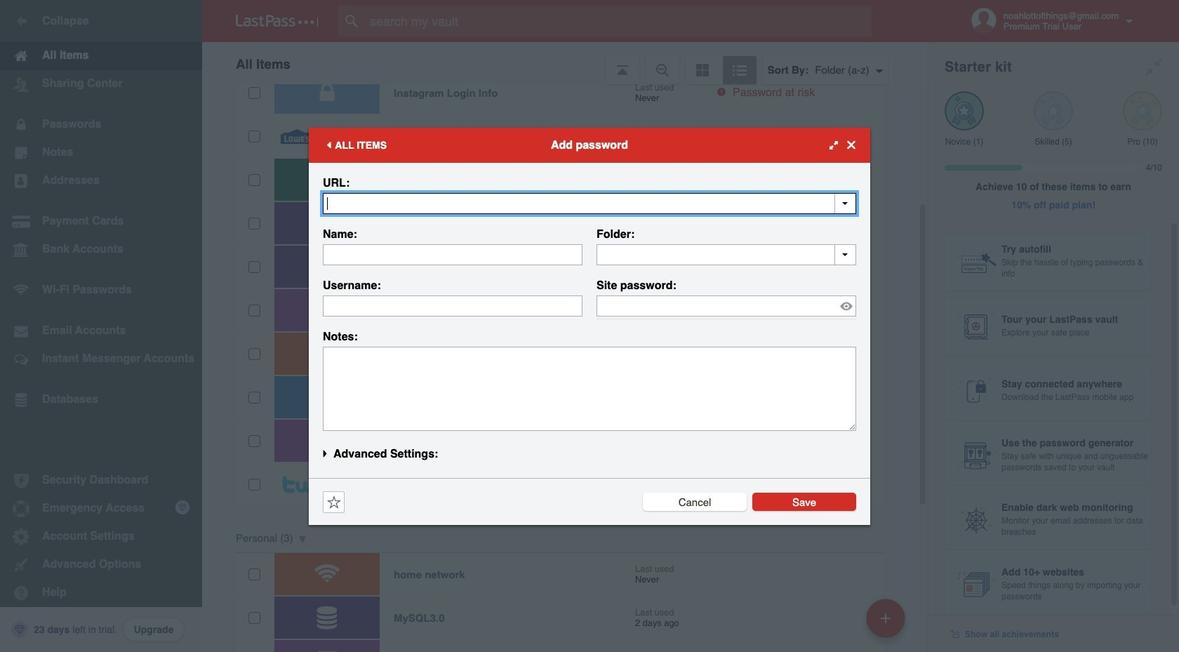 Task type: describe. For each thing, give the bounding box(es) containing it.
new item navigation
[[862, 595, 914, 652]]

main navigation navigation
[[0, 0, 202, 652]]

Search search field
[[338, 6, 900, 37]]

vault options navigation
[[202, 42, 928, 84]]



Task type: vqa. For each thing, say whether or not it's contained in the screenshot.
Main Content main content
no



Task type: locate. For each thing, give the bounding box(es) containing it.
None text field
[[323, 193, 857, 214], [597, 244, 857, 265], [323, 347, 857, 431], [323, 193, 857, 214], [597, 244, 857, 265], [323, 347, 857, 431]]

lastpass image
[[236, 15, 319, 27]]

search my vault text field
[[338, 6, 900, 37]]

dialog
[[309, 127, 871, 525]]

new item image
[[881, 613, 891, 623]]

None password field
[[597, 295, 857, 316]]

None text field
[[323, 244, 583, 265], [323, 295, 583, 316], [323, 244, 583, 265], [323, 295, 583, 316]]



